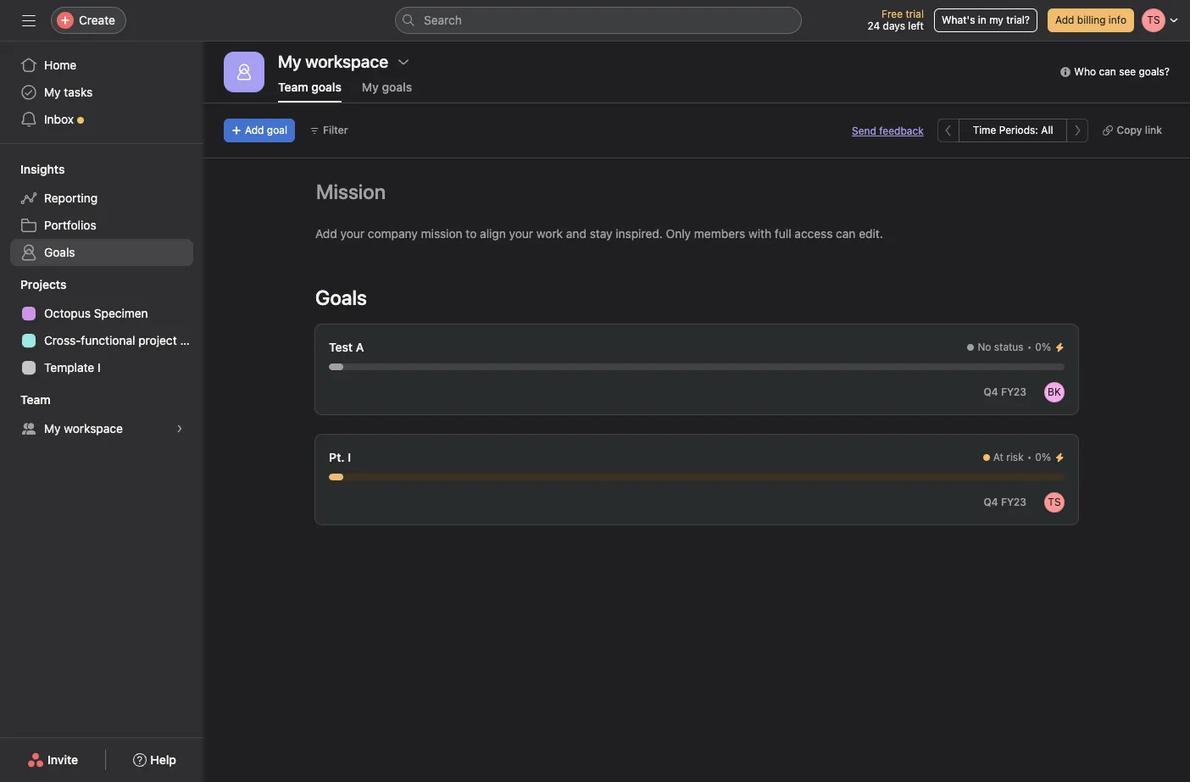 Task type: locate. For each thing, give the bounding box(es) containing it.
q4 down the no
[[984, 386, 998, 398]]

search list box
[[395, 7, 802, 34]]

i right pt.
[[348, 450, 351, 465]]

i for pt. i
[[348, 450, 351, 465]]

my workspace
[[44, 421, 123, 436]]

2 q4 from the top
[[984, 496, 998, 509]]

at
[[993, 451, 1004, 464]]

free trial 24 days left
[[868, 8, 924, 32]]

1 horizontal spatial goals
[[315, 286, 367, 309]]

0 horizontal spatial i
[[98, 360, 101, 375]]

1 0% from the top
[[1035, 341, 1051, 353]]

• right status
[[1027, 341, 1032, 353]]

0 vertical spatial •
[[1027, 341, 1032, 353]]

0% for risk
[[1035, 451, 1051, 464]]

my inside "link"
[[44, 421, 61, 436]]

q4
[[984, 386, 998, 398], [984, 496, 998, 509]]

test a
[[329, 340, 364, 354]]

q4 down at
[[984, 496, 998, 509]]

pt. i
[[329, 450, 351, 465]]

my tasks link
[[10, 79, 193, 106]]

q4 fy23 for risk
[[984, 496, 1027, 509]]

what's in my trial?
[[942, 14, 1030, 26]]

1 horizontal spatial goals
[[382, 80, 412, 94]]

q4 for at
[[984, 496, 998, 509]]

fy23 for ts
[[1001, 496, 1027, 509]]

2 q4 fy23 button from the top
[[976, 491, 1034, 515]]

i down cross-functional project plan link on the left top
[[98, 360, 101, 375]]

0 horizontal spatial team
[[20, 392, 51, 407]]

status
[[994, 341, 1024, 353]]

2 • 0% from the top
[[1027, 451, 1051, 464]]

• 0%
[[1027, 341, 1051, 353], [1027, 451, 1051, 464]]

1 horizontal spatial your
[[509, 226, 533, 241]]

team up the goal
[[278, 80, 308, 94]]

can left edit.
[[836, 226, 856, 241]]

days
[[883, 19, 905, 32]]

1 vertical spatial • 0%
[[1027, 451, 1051, 464]]

my down my workspace
[[362, 80, 379, 94]]

my tasks
[[44, 85, 93, 99]]

team for team
[[20, 392, 51, 407]]

2 goals from the left
[[382, 80, 412, 94]]

goals down portfolios
[[44, 245, 75, 259]]

stay
[[590, 226, 612, 241]]

teams element
[[0, 385, 203, 446]]

my down team dropdown button
[[44, 421, 61, 436]]

1 vertical spatial 0%
[[1035, 451, 1051, 464]]

left
[[908, 19, 924, 32]]

time periods: all
[[973, 124, 1053, 136]]

add left the goal
[[245, 124, 264, 136]]

• 0% for at risk
[[1027, 451, 1051, 464]]

q4 fy23 button down status
[[976, 381, 1034, 404]]

1 horizontal spatial team
[[278, 80, 308, 94]]

invite
[[48, 753, 78, 767]]

i
[[98, 360, 101, 375], [348, 450, 351, 465]]

q4 fy23
[[984, 386, 1027, 398], [984, 496, 1027, 509]]

0 vertical spatial q4 fy23
[[984, 386, 1027, 398]]

mission
[[421, 226, 463, 241]]

1 • 0% from the top
[[1027, 341, 1051, 353]]

cross-functional project plan
[[44, 333, 203, 348]]

1 vertical spatial add
[[245, 124, 264, 136]]

full
[[775, 226, 791, 241]]

1 vertical spatial q4
[[984, 496, 998, 509]]

0 horizontal spatial add
[[245, 124, 264, 136]]

24
[[868, 19, 880, 32]]

0 horizontal spatial goals
[[311, 80, 342, 94]]

• right risk
[[1027, 451, 1032, 464]]

0 horizontal spatial goals
[[44, 245, 75, 259]]

0 vertical spatial q4
[[984, 386, 998, 398]]

edit.
[[859, 226, 883, 241]]

goals inside team goals link
[[311, 80, 342, 94]]

your left "company"
[[340, 226, 365, 241]]

and
[[566, 226, 587, 241]]

1 goals from the left
[[311, 80, 342, 94]]

fy23 left bk
[[1001, 386, 1027, 398]]

search
[[424, 13, 462, 27]]

to
[[466, 226, 477, 241]]

q4 fy23 for status
[[984, 386, 1027, 398]]

fy23
[[1001, 386, 1027, 398], [1001, 496, 1027, 509]]

template
[[44, 360, 94, 375]]

1 vertical spatial team
[[20, 392, 51, 407]]

my goals
[[362, 80, 412, 94]]

1 horizontal spatial add
[[315, 226, 337, 241]]

0 vertical spatial fy23
[[1001, 386, 1027, 398]]

your right align
[[509, 226, 533, 241]]

team button
[[0, 392, 51, 409]]

with
[[749, 226, 771, 241]]

1 horizontal spatial i
[[348, 450, 351, 465]]

insights button
[[0, 161, 65, 178]]

access
[[795, 226, 833, 241]]

1 vertical spatial i
[[348, 450, 351, 465]]

all
[[1041, 124, 1053, 136]]

billing
[[1077, 14, 1106, 26]]

q4 fy23 down at risk
[[984, 496, 1027, 509]]

1 vertical spatial can
[[836, 226, 856, 241]]

goals?
[[1139, 65, 1170, 78]]

1 fy23 from the top
[[1001, 386, 1027, 398]]

trial
[[906, 8, 924, 20]]

1 • from the top
[[1027, 341, 1032, 353]]

0%
[[1035, 341, 1051, 353], [1035, 451, 1051, 464]]

q4 fy23 button for risk
[[976, 491, 1034, 515]]

search button
[[395, 7, 802, 34]]

1 q4 fy23 from the top
[[984, 386, 1027, 398]]

my inside global element
[[44, 85, 61, 99]]

can left see
[[1099, 65, 1116, 78]]

1 vertical spatial goals
[[315, 286, 367, 309]]

projects button
[[0, 276, 66, 293]]

q4 fy23 button
[[976, 381, 1034, 404], [976, 491, 1034, 515]]

• 0% right risk
[[1027, 451, 1051, 464]]

team goals link
[[278, 80, 342, 103]]

2 fy23 from the top
[[1001, 496, 1027, 509]]

add down the mission title text field
[[315, 226, 337, 241]]

fy23 for bk
[[1001, 386, 1027, 398]]

trial?
[[1006, 14, 1030, 26]]

who can see goals?
[[1074, 65, 1170, 78]]

1 q4 from the top
[[984, 386, 998, 398]]

add left billing
[[1055, 14, 1074, 26]]

q4 fy23 button for status
[[976, 381, 1034, 404]]

goals down show options icon
[[382, 80, 412, 94]]

goals inside my goals link
[[382, 80, 412, 94]]

hide sidebar image
[[22, 14, 36, 27]]

0% right risk
[[1035, 451, 1051, 464]]

goals down my workspace
[[311, 80, 342, 94]]

goals inside insights element
[[44, 245, 75, 259]]

0 vertical spatial • 0%
[[1027, 341, 1051, 353]]

0 vertical spatial q4 fy23 button
[[976, 381, 1034, 404]]

2 • from the top
[[1027, 451, 1032, 464]]

2 vertical spatial add
[[315, 226, 337, 241]]

1 q4 fy23 button from the top
[[976, 381, 1034, 404]]

2 0% from the top
[[1035, 451, 1051, 464]]

2 q4 fy23 from the top
[[984, 496, 1027, 509]]

1 vertical spatial q4 fy23
[[984, 496, 1027, 509]]

• 0% right status
[[1027, 341, 1051, 353]]

send feedback
[[852, 124, 924, 137]]

goals
[[44, 245, 75, 259], [315, 286, 367, 309]]

team for team goals
[[278, 80, 308, 94]]

1 vertical spatial •
[[1027, 451, 1032, 464]]

work
[[536, 226, 563, 241]]

pt.
[[329, 450, 345, 465]]

0% for status
[[1035, 341, 1051, 353]]

filter
[[323, 124, 348, 136]]

0 vertical spatial 0%
[[1035, 341, 1051, 353]]

my
[[989, 14, 1004, 26]]

goals up 'test'
[[315, 286, 367, 309]]

1 vertical spatial q4 fy23 button
[[976, 491, 1034, 515]]

q4 fy23 button down at risk
[[976, 491, 1034, 515]]

help button
[[122, 745, 187, 776]]

in
[[978, 14, 986, 26]]

inspired.
[[616, 226, 663, 241]]

a
[[356, 340, 364, 354]]

team down template
[[20, 392, 51, 407]]

2 horizontal spatial add
[[1055, 14, 1074, 26]]

fy23 left ts
[[1001, 496, 1027, 509]]

•
[[1027, 341, 1032, 353], [1027, 451, 1032, 464]]

time
[[973, 124, 996, 136]]

periods:
[[999, 124, 1038, 136]]

help
[[150, 753, 176, 767]]

0 vertical spatial add
[[1055, 14, 1074, 26]]

goals for team goals
[[311, 80, 342, 94]]

what's in my trial? button
[[934, 8, 1037, 32]]

i inside the 'template i' 'link'
[[98, 360, 101, 375]]

1 horizontal spatial can
[[1099, 65, 1116, 78]]

octopus specimen
[[44, 306, 148, 320]]

q4 for no
[[984, 386, 998, 398]]

0% right status
[[1035, 341, 1051, 353]]

0 vertical spatial i
[[98, 360, 101, 375]]

team
[[278, 80, 308, 94], [20, 392, 51, 407]]

my
[[362, 80, 379, 94], [44, 85, 61, 99], [44, 421, 61, 436]]

my left tasks
[[44, 85, 61, 99]]

goal
[[267, 124, 287, 136]]

2 your from the left
[[509, 226, 533, 241]]

q4 fy23 down status
[[984, 386, 1027, 398]]

goals
[[311, 80, 342, 94], [382, 80, 412, 94]]

1 vertical spatial fy23
[[1001, 496, 1027, 509]]

ts
[[1048, 496, 1061, 509]]

only
[[666, 226, 691, 241]]

0 horizontal spatial your
[[340, 226, 365, 241]]

0 vertical spatial goals
[[44, 245, 75, 259]]

team inside dropdown button
[[20, 392, 51, 407]]

0 vertical spatial team
[[278, 80, 308, 94]]



Task type: describe. For each thing, give the bounding box(es) containing it.
company
[[368, 226, 418, 241]]

bk button
[[1044, 382, 1065, 403]]

workspace
[[64, 421, 123, 436]]

cross-functional project plan link
[[10, 327, 203, 354]]

add your company mission to align your work and stay inspired. only members with full access can edit.
[[315, 226, 883, 241]]

copy link button
[[1096, 119, 1170, 142]]

link
[[1145, 124, 1162, 136]]

Mission title text field
[[305, 172, 390, 211]]

ts button
[[1044, 492, 1065, 513]]

members
[[694, 226, 745, 241]]

1 your from the left
[[340, 226, 365, 241]]

home link
[[10, 52, 193, 79]]

add goal button
[[224, 119, 295, 142]]

reporting
[[44, 191, 98, 205]]

add billing info
[[1055, 14, 1127, 26]]

add goal
[[245, 124, 287, 136]]

add for add your company mission to align your work and stay inspired. only members with full access can edit.
[[315, 226, 337, 241]]

filter button
[[302, 119, 356, 142]]

home
[[44, 58, 77, 72]]

send
[[852, 124, 876, 137]]

my goals link
[[362, 80, 412, 103]]

functional
[[81, 333, 135, 348]]

my workspace
[[278, 52, 388, 71]]

create button
[[51, 7, 126, 34]]

i for template i
[[98, 360, 101, 375]]

reporting link
[[10, 185, 193, 212]]

bk
[[1048, 386, 1061, 398]]

template i
[[44, 360, 101, 375]]

inbox
[[44, 112, 74, 126]]

insights
[[20, 162, 65, 176]]

my workspace link
[[10, 415, 193, 442]]

show options image
[[397, 55, 410, 69]]

add for add goal
[[245, 124, 264, 136]]

my for my tasks
[[44, 85, 61, 99]]

see
[[1119, 65, 1136, 78]]

• for at risk
[[1027, 451, 1032, 464]]

plan
[[180, 333, 203, 348]]

time periods: all button
[[958, 119, 1068, 142]]

goals link
[[10, 239, 193, 266]]

risk
[[1006, 451, 1024, 464]]

projects element
[[0, 270, 203, 385]]

create
[[79, 13, 115, 27]]

send feedback link
[[852, 123, 924, 139]]

what's
[[942, 14, 975, 26]]

global element
[[0, 42, 203, 143]]

portfolios link
[[10, 212, 193, 239]]

team goals
[[278, 80, 342, 94]]

add billing info button
[[1048, 8, 1134, 32]]

no
[[978, 341, 991, 353]]

at risk
[[993, 451, 1024, 464]]

project
[[138, 333, 177, 348]]

copy link
[[1117, 124, 1162, 136]]

my for my goals
[[362, 80, 379, 94]]

my for my workspace
[[44, 421, 61, 436]]

• for no status
[[1027, 341, 1032, 353]]

invite button
[[16, 745, 89, 776]]

specimen
[[94, 306, 148, 320]]

cross-
[[44, 333, 81, 348]]

• 0% for no status
[[1027, 341, 1051, 353]]

test
[[329, 340, 353, 354]]

free
[[882, 8, 903, 20]]

add for add billing info
[[1055, 14, 1074, 26]]

insights element
[[0, 154, 203, 270]]

octopus specimen link
[[10, 300, 193, 327]]

see details, my workspace image
[[175, 424, 185, 434]]

no status
[[978, 341, 1024, 353]]

who
[[1074, 65, 1096, 78]]

octopus
[[44, 306, 91, 320]]

0 horizontal spatial can
[[836, 226, 856, 241]]

goals for my goals
[[382, 80, 412, 94]]

0 vertical spatial can
[[1099, 65, 1116, 78]]

projects
[[20, 277, 66, 292]]

feedback
[[879, 124, 924, 137]]

info
[[1109, 14, 1127, 26]]

align
[[480, 226, 506, 241]]

template i link
[[10, 354, 193, 381]]



Task type: vqa. For each thing, say whether or not it's contained in the screenshot.
left Goals
yes



